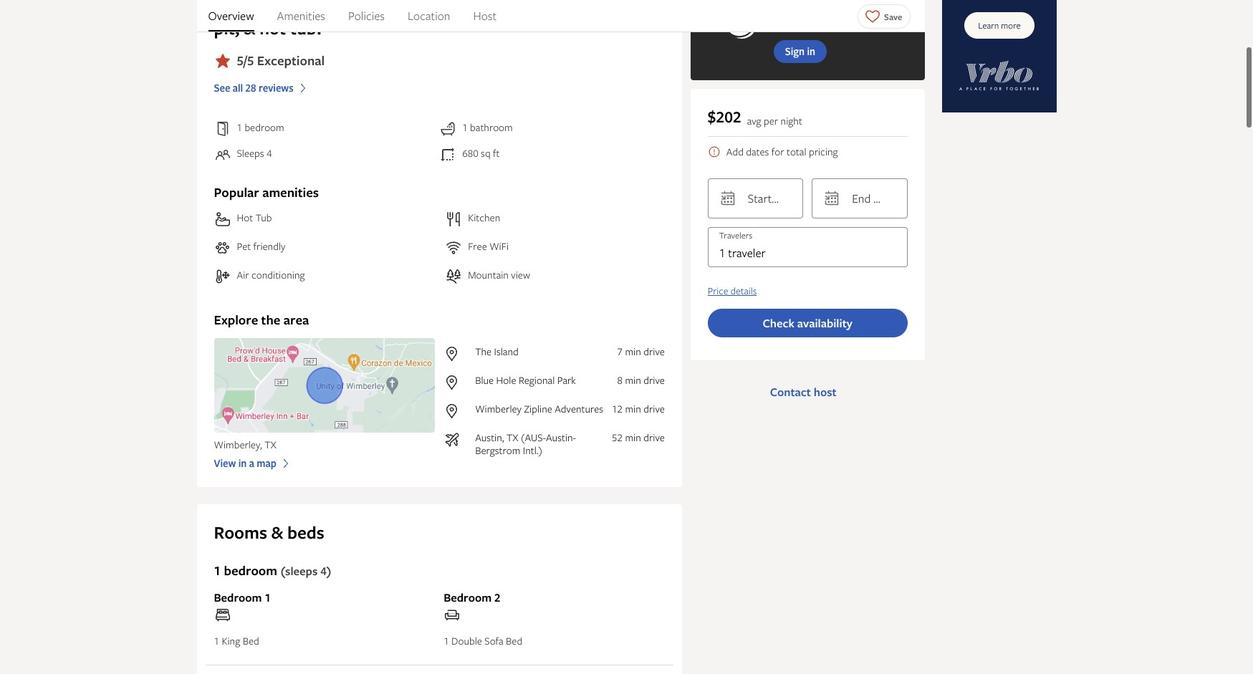 Task type: locate. For each thing, give the bounding box(es) containing it.
1 bathroom
[[462, 121, 513, 134]]

1 horizontal spatial tx
[[507, 431, 519, 444]]

popular location image
[[444, 374, 470, 391]]

in left a
[[238, 457, 247, 470]]

pit,
[[214, 17, 240, 40]]

regional
[[519, 373, 555, 387]]

1 left double
[[444, 634, 449, 648]]

0 horizontal spatial bedroom
[[214, 590, 262, 606]]

tx for austin,
[[507, 431, 519, 444]]

in
[[807, 44, 816, 58], [238, 457, 247, 470]]

sq
[[481, 147, 491, 160]]

contact host link
[[759, 378, 848, 406]]

1 vertical spatial popular location image
[[444, 403, 470, 420]]

air
[[237, 268, 249, 282]]

list
[[197, 0, 925, 32], [444, 345, 665, 457]]

bergstrom
[[475, 444, 521, 457]]

popular location image left the
[[444, 345, 470, 363]]

1 horizontal spatial bed
[[506, 634, 523, 648]]

free
[[468, 240, 487, 253]]

blue
[[475, 373, 494, 387]]

min
[[625, 345, 641, 358], [625, 373, 641, 387], [625, 402, 641, 416], [625, 431, 641, 444]]

2 bedroom from the left
[[444, 590, 492, 606]]

amenities
[[277, 8, 325, 24]]

1 vertical spatial in
[[238, 457, 247, 470]]

negative theme image
[[214, 52, 231, 70]]

night
[[781, 114, 803, 128]]

& right the pit,
[[244, 17, 255, 40]]

1 drive from the top
[[644, 345, 665, 358]]

popular location image for wimberley
[[444, 403, 470, 420]]

mountain
[[468, 268, 509, 282]]

12 min drive
[[612, 402, 665, 416]]

0 horizontal spatial &
[[244, 17, 255, 40]]

drive for 12 min drive
[[644, 402, 665, 416]]

popular location image down popular location icon
[[444, 403, 470, 420]]

traveler
[[728, 245, 766, 261]]

1 for 1 double sofa bed
[[444, 634, 449, 648]]

1 down 1 bedroom (sleeps 4)
[[265, 590, 271, 606]]

1 left king
[[214, 634, 219, 648]]

0 horizontal spatial bed
[[243, 634, 259, 648]]

min right '12' at the left of page
[[625, 402, 641, 416]]

sign
[[785, 44, 805, 58]]

bed right king
[[243, 634, 259, 648]]

location link
[[408, 0, 450, 32]]

$202
[[708, 106, 742, 128]]

3 min from the top
[[625, 402, 641, 416]]

bed right sofa at the left
[[506, 634, 523, 648]]

1
[[237, 121, 242, 134], [462, 121, 468, 134], [719, 245, 726, 261], [214, 562, 221, 580], [265, 590, 271, 606], [214, 634, 219, 648], [444, 634, 449, 648]]

min right 52
[[625, 431, 641, 444]]

wimberley zipline adventures
[[475, 402, 604, 416]]

hole
[[496, 373, 516, 387]]

1 up sleeps
[[237, 121, 242, 134]]

tx up map
[[265, 438, 277, 452]]

min right 7
[[625, 345, 641, 358]]

reviews
[[259, 81, 294, 95]]

park
[[557, 373, 576, 387]]

views,
[[497, 0, 545, 17]]

1 double sofa bed
[[444, 634, 523, 648]]

list containing overview
[[197, 0, 925, 32]]

all
[[233, 81, 243, 95]]

bedroom for 1 bedroom (sleeps 4)
[[224, 562, 277, 580]]

1 popular location image from the top
[[444, 345, 470, 363]]

680 sq ft
[[462, 147, 500, 160]]

beds
[[287, 521, 324, 545]]

with
[[390, 0, 424, 17]]

pricing
[[809, 145, 838, 158]]

1 traveler
[[719, 245, 766, 261]]

see all 28 reviews
[[214, 81, 294, 95]]

&
[[244, 17, 255, 40], [271, 521, 283, 545]]

0 vertical spatial &
[[244, 17, 255, 40]]

sleeps
[[237, 147, 264, 160]]

mountain view list item
[[445, 268, 665, 285]]

min right '8'
[[625, 373, 641, 387]]

save
[[884, 10, 903, 23]]

tx
[[507, 431, 519, 444], [265, 438, 277, 452]]

0 vertical spatial in
[[807, 44, 816, 58]]

1 horizontal spatial in
[[807, 44, 816, 58]]

min for 8
[[625, 373, 641, 387]]

1 left traveler
[[719, 245, 726, 261]]

medium image
[[296, 82, 309, 95]]

1 vertical spatial list
[[444, 345, 665, 457]]

add dates for total pricing
[[727, 145, 838, 158]]

0 vertical spatial popular location image
[[444, 345, 470, 363]]

bedroom left 2
[[444, 590, 492, 606]]

1 horizontal spatial bedroom
[[444, 590, 492, 606]]

view
[[511, 268, 530, 282]]

tx inside austin, tx (aus-austin- bergstrom intl.)
[[507, 431, 519, 444]]

0 vertical spatial list
[[197, 0, 925, 32]]

tx for wimberley,
[[265, 438, 277, 452]]

bedroom up 1 king bed
[[214, 590, 262, 606]]

bedroom up 4
[[245, 121, 284, 134]]

adventures
[[555, 402, 604, 416]]

1 up 680
[[462, 121, 468, 134]]

pet
[[237, 240, 251, 253]]

in inside button
[[238, 457, 247, 470]]

free wifi
[[468, 240, 509, 253]]

the
[[475, 345, 492, 358]]

drive down 8 min drive
[[644, 402, 665, 416]]

bedroom up bedroom 1
[[224, 562, 277, 580]]

2 drive from the top
[[644, 373, 665, 387]]

hot
[[260, 17, 286, 40]]

wimberley, tx
[[214, 438, 277, 452]]

popular location image
[[444, 345, 470, 363], [444, 403, 470, 420]]

1 bedroom from the left
[[214, 590, 262, 606]]

4 min from the top
[[625, 431, 641, 444]]

4 drive from the top
[[644, 431, 665, 444]]

austin, tx (aus-austin- bergstrom intl.)
[[475, 431, 576, 457]]

drive up 8 min drive
[[644, 345, 665, 358]]

2 min from the top
[[625, 373, 641, 387]]

5/5 exceptional
[[237, 52, 325, 70]]

2 popular location image from the top
[[444, 403, 470, 420]]

per
[[764, 114, 778, 128]]

28
[[246, 81, 256, 95]]

bedroom
[[214, 590, 262, 606], [444, 590, 492, 606]]

save button
[[858, 4, 911, 28]]

hot tub
[[237, 211, 272, 225]]

8 min drive
[[617, 373, 665, 387]]

medium image
[[279, 457, 292, 470]]

overview
[[208, 8, 254, 24]]

tx left (aus-
[[507, 431, 519, 444]]

bed
[[243, 634, 259, 648], [506, 634, 523, 648]]

drive down 12 min drive
[[644, 431, 665, 444]]

12
[[612, 402, 623, 416]]

ft
[[493, 147, 500, 160]]

view
[[214, 457, 236, 470]]

1 min from the top
[[625, 345, 641, 358]]

drive down the 7 min drive
[[644, 373, 665, 387]]

0 horizontal spatial tx
[[265, 438, 277, 452]]

0 vertical spatial bedroom
[[245, 121, 284, 134]]

3 drive from the top
[[644, 402, 665, 416]]

availability
[[798, 315, 853, 331]]

popular location image for the
[[444, 345, 470, 363]]

mountain view
[[468, 268, 530, 282]]

friendly
[[253, 240, 285, 253]]

1 up bedroom 1
[[214, 562, 221, 580]]

& left beds
[[271, 521, 283, 545]]

1 vertical spatial bedroom
[[224, 562, 277, 580]]

conditioning
[[252, 268, 305, 282]]

sign in
[[785, 44, 816, 58]]

1 horizontal spatial &
[[271, 521, 283, 545]]

bedroom
[[245, 121, 284, 134], [224, 562, 277, 580]]

in for sign
[[807, 44, 816, 58]]

bed
[[549, 0, 578, 17]]

price details check availability
[[708, 285, 853, 331]]

0 horizontal spatial in
[[238, 457, 247, 470]]

in right the sign
[[807, 44, 816, 58]]

1 inside 1 traveler button
[[719, 245, 726, 261]]

wimberley,
[[214, 438, 262, 452]]

680
[[462, 147, 479, 160]]

a
[[249, 457, 254, 470]]

7
[[617, 345, 623, 358]]



Task type: vqa. For each thing, say whether or not it's contained in the screenshot.
the top '26'
no



Task type: describe. For each thing, give the bounding box(es) containing it.
host
[[473, 8, 497, 24]]

free wifi list item
[[445, 239, 665, 257]]

sign in link
[[774, 40, 827, 63]]

map image
[[214, 338, 435, 433]]

luna-
[[236, 0, 280, 17]]

1 for 1 traveler
[[719, 245, 726, 261]]

la
[[214, 0, 232, 17]]

king
[[222, 634, 240, 648]]

min for 52
[[625, 431, 641, 444]]

4)
[[320, 564, 331, 579]]

for
[[772, 145, 784, 158]]

4
[[267, 147, 272, 160]]

amazing
[[428, 0, 492, 17]]

1 bed from the left
[[243, 634, 259, 648]]

total
[[787, 145, 807, 158]]

1 bedroom
[[237, 121, 284, 134]]

see all 28 reviews button
[[214, 76, 665, 95]]

52
[[612, 431, 623, 444]]

avg
[[747, 114, 762, 128]]

area
[[284, 311, 309, 329]]

1 traveler button
[[708, 227, 908, 267]]

fire
[[636, 0, 662, 17]]

blue hole regional park
[[475, 373, 576, 387]]

small image
[[708, 146, 721, 158]]

1 vertical spatial &
[[271, 521, 283, 545]]

sleeps 4
[[237, 147, 272, 160]]

pet friendly list item
[[214, 239, 434, 257]]

(sleeps
[[280, 564, 318, 579]]

bedroom for bedroom 1
[[214, 590, 262, 606]]

island
[[494, 345, 519, 358]]

swing,
[[582, 0, 631, 17]]

check availability button
[[708, 309, 908, 338]]

min for 12
[[625, 402, 641, 416]]

policies link
[[348, 0, 385, 32]]

wifi
[[490, 240, 509, 253]]

details
[[731, 285, 757, 297]]

location
[[408, 8, 450, 24]]

policies
[[348, 8, 385, 24]]

1 for 1 bathroom
[[462, 121, 468, 134]]

the
[[261, 311, 281, 329]]

explore
[[214, 311, 258, 329]]

52 min drive
[[612, 431, 665, 444]]

bedroom 2
[[444, 590, 501, 606]]

host
[[814, 384, 837, 400]]

min for 7
[[625, 345, 641, 358]]

amenities
[[262, 184, 319, 201]]

7 min drive
[[617, 345, 665, 358]]

bathroom
[[470, 121, 513, 134]]

la luna- private cabin with amazing views, bed swing, fire pit, & hot tub!
[[214, 0, 662, 40]]

austin,
[[475, 431, 504, 444]]

8
[[617, 373, 623, 387]]

drive for 8 min drive
[[644, 373, 665, 387]]

in for view
[[238, 457, 247, 470]]

kitchen
[[468, 211, 500, 225]]

2 bed from the left
[[506, 634, 523, 648]]

bedroom for 1 bedroom
[[245, 121, 284, 134]]

zipline
[[524, 402, 552, 416]]

map
[[257, 457, 277, 470]]

popular amenities
[[214, 184, 319, 201]]

view in a map button
[[214, 452, 435, 470]]

rooms
[[214, 521, 267, 545]]

price details button
[[708, 285, 757, 297]]

kitchen list item
[[445, 211, 665, 228]]

air conditioning
[[237, 268, 305, 282]]

list containing the island
[[444, 345, 665, 457]]

hot
[[237, 211, 253, 225]]

$202 avg per night
[[708, 106, 803, 128]]

air conditioning list item
[[214, 268, 434, 285]]

hot tub list item
[[214, 211, 434, 228]]

tub!
[[290, 17, 322, 40]]

the island
[[475, 345, 519, 358]]

dates
[[746, 145, 769, 158]]

1 king bed
[[214, 634, 259, 648]]

drive for 52 min drive
[[644, 431, 665, 444]]

contact host
[[770, 384, 837, 400]]

pet friendly
[[237, 240, 285, 253]]

bedroom for bedroom 2
[[444, 590, 492, 606]]

rooms & beds
[[214, 521, 324, 545]]

price
[[708, 285, 728, 297]]

cabin
[[344, 0, 386, 17]]

1 for 1 bedroom (sleeps 4)
[[214, 562, 221, 580]]

drive for 7 min drive
[[644, 345, 665, 358]]

airport image
[[444, 431, 470, 449]]

& inside la luna- private cabin with amazing views, bed swing, fire pit, & hot tub!
[[244, 17, 255, 40]]

exceptional
[[257, 52, 325, 70]]

1 for 1 king bed
[[214, 634, 219, 648]]

1 for 1 bedroom
[[237, 121, 242, 134]]

intl.)
[[523, 444, 542, 457]]

1 bedroom (sleeps 4)
[[214, 562, 331, 580]]

host link
[[473, 0, 497, 32]]

check
[[763, 315, 795, 331]]

austin-
[[546, 431, 576, 444]]

overview link
[[208, 0, 254, 32]]

view in a map
[[214, 457, 277, 470]]



